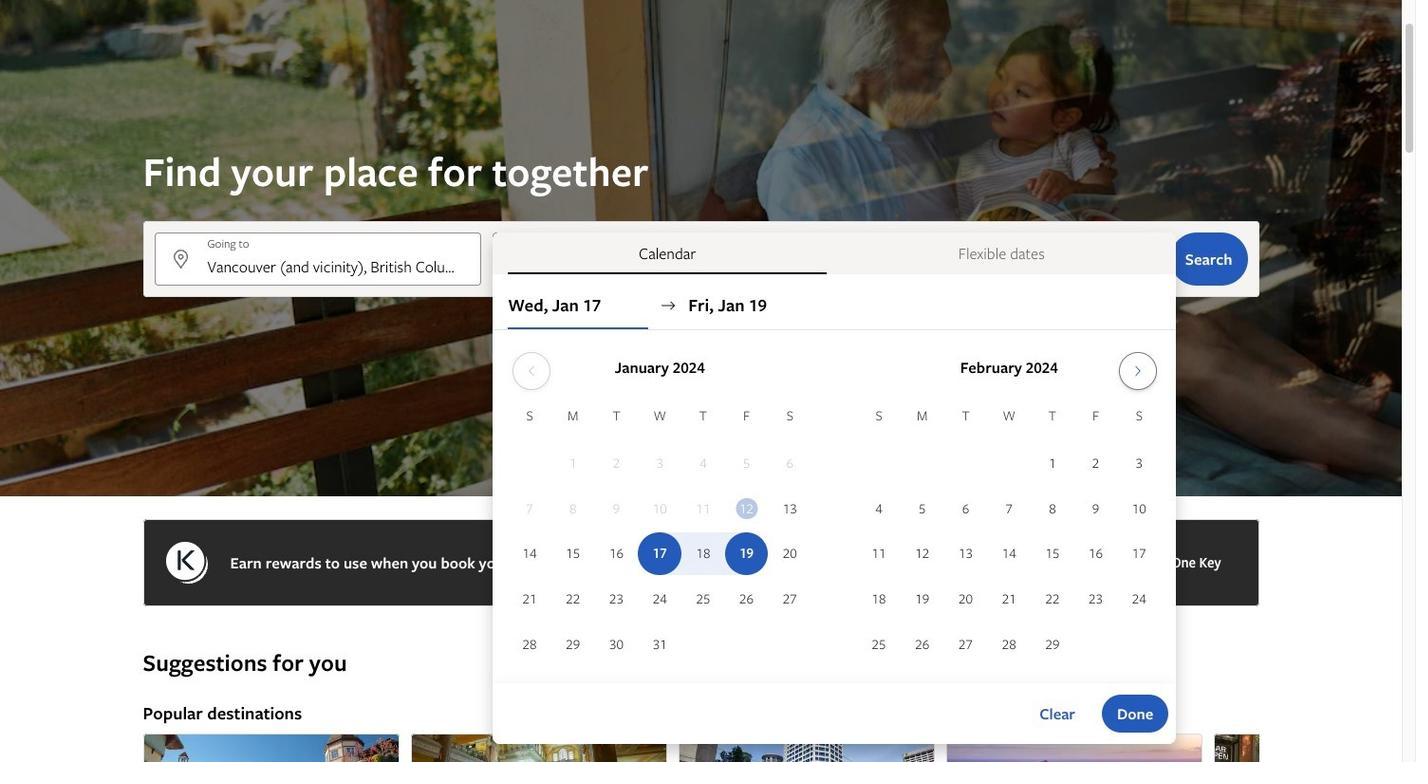 Task type: vqa. For each thing, say whether or not it's contained in the screenshot.
Las Vegas featuring interior views image
yes



Task type: describe. For each thing, give the bounding box(es) containing it.
makiki - lower punchbowl - tantalus showing landscape views, a sunset and a city image
[[946, 734, 1202, 762]]

wizard region
[[0, 0, 1402, 744]]

application inside wizard region
[[508, 345, 1161, 668]]

gastown showing signage, street scenes and outdoor eating image
[[1214, 734, 1416, 762]]

january 2024 element
[[508, 405, 812, 668]]

february 2024 element
[[858, 405, 1161, 668]]

today element
[[736, 498, 758, 519]]

tab list inside wizard region
[[493, 233, 1177, 274]]



Task type: locate. For each thing, give the bounding box(es) containing it.
tab list
[[493, 233, 1177, 274]]

next month image
[[1127, 364, 1149, 379]]

previous month image
[[520, 364, 543, 379]]

application
[[508, 345, 1161, 668]]

las vegas featuring interior views image
[[411, 734, 667, 762]]

recently viewed region
[[131, 618, 1271, 648]]

directional image
[[660, 297, 677, 314]]

leavenworth featuring a small town or village and street scenes image
[[143, 734, 399, 762]]

downtown seattle featuring a skyscraper, a city and street scenes image
[[678, 734, 935, 762]]



